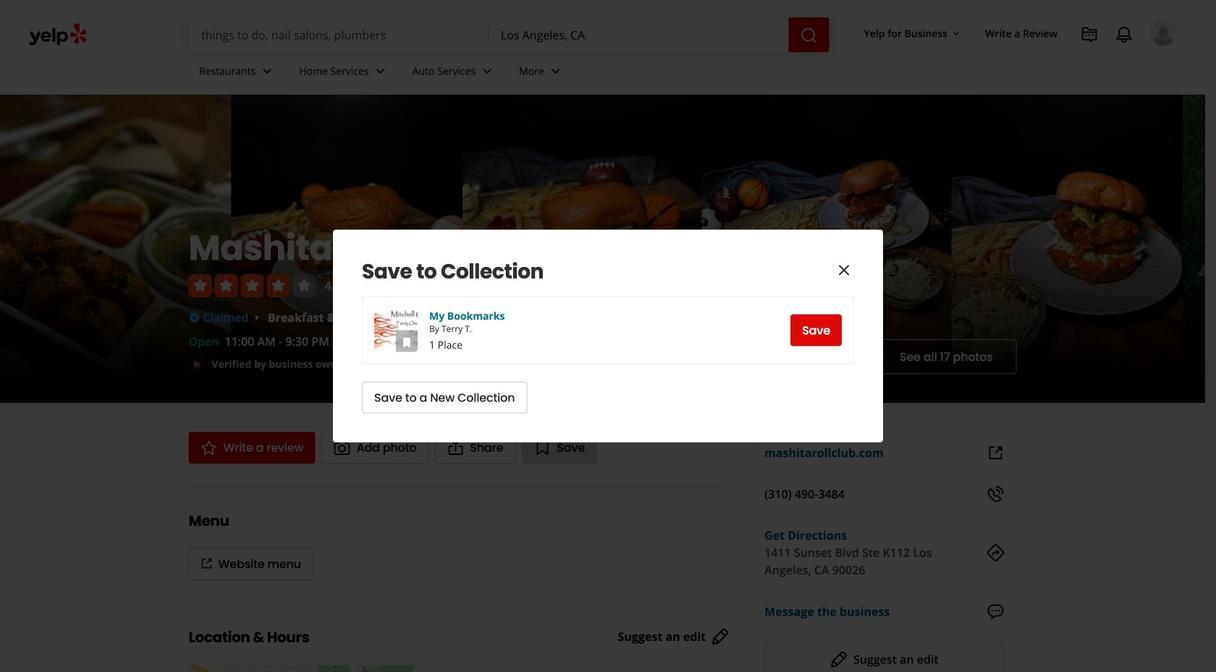 Task type: describe. For each thing, give the bounding box(es) containing it.
notifications image
[[1116, 26, 1134, 43]]

24 pencil v2 image
[[712, 629, 729, 646]]

close image
[[836, 262, 853, 279]]

24 share v2 image
[[447, 440, 465, 457]]

photo of mashita club - los angeles, ca, us. sunset blvd roll with salmon sashimi and miso soup image
[[0, 95, 231, 403]]

map image
[[189, 666, 417, 673]]

1 photo of mashita club - los angeles, ca, us. image from the left
[[702, 95, 952, 403]]

directions to the business image
[[988, 545, 1005, 562]]

photo of mashita club - los angeles, ca, us. hot chicken sandwich image
[[463, 95, 702, 403]]

16 save v2 image
[[401, 337, 413, 349]]

24 save outline v2 image
[[534, 440, 551, 457]]

photo of mashita club - los angeles, ca, us. spicy chicken sandwich image
[[952, 95, 1184, 403]]

16 chevron down v2 image
[[951, 28, 963, 40]]



Task type: locate. For each thing, give the bounding box(es) containing it.
business categories element
[[188, 52, 1177, 94]]

photo of mashita club - los angeles, ca, us. image
[[702, 95, 952, 403], [1184, 95, 1217, 403]]

16 claim filled v2 image
[[189, 312, 200, 324]]

message the business image
[[988, 604, 1005, 621], [988, 604, 1005, 621]]

4 24 chevron down v2 image from the left
[[547, 63, 565, 80]]

user actions element
[[853, 18, 1197, 107]]

search image
[[801, 27, 818, 44]]

1 24 chevron down v2 image from the left
[[259, 63, 276, 80]]

photo of mashita club - los angeles, ca, us. chicken sandwich image
[[231, 95, 463, 403]]

region
[[362, 259, 855, 414]]

business phone number image
[[988, 486, 1005, 503]]

2 photo of mashita club - los angeles, ca, us. image from the left
[[1184, 95, 1217, 403]]

business phone number image
[[988, 486, 1005, 503]]

4.2 star rating image
[[189, 275, 316, 298]]

24 camera v2 image
[[334, 440, 351, 457]]

directions to the business image
[[988, 545, 1005, 562]]

0 horizontal spatial photo of mashita club - los angeles, ca, us. image
[[702, 95, 952, 403]]

business website image
[[988, 445, 1005, 462], [988, 445, 1005, 462]]

2 24 chevron down v2 image from the left
[[372, 63, 389, 80]]

projects image
[[1081, 26, 1099, 43]]

3 24 chevron down v2 image from the left
[[479, 63, 496, 80]]

dialog
[[0, 0, 1217, 673]]

1 horizontal spatial photo of mashita club - los angeles, ca, us. image
[[1184, 95, 1217, 403]]

24 pencil v2 image
[[831, 652, 848, 669]]

24 star v2 image
[[200, 440, 218, 457]]

None search field
[[190, 17, 830, 52]]

24 chevron down v2 image
[[259, 63, 276, 80], [372, 63, 389, 80], [479, 63, 496, 80], [547, 63, 565, 80]]

16 external link v2 image
[[201, 559, 213, 570]]

location & hours element
[[166, 604, 753, 673]]

menu element
[[166, 487, 729, 581]]



Task type: vqa. For each thing, say whether or not it's contained in the screenshot.
the Late Night Food Orange County, CA
no



